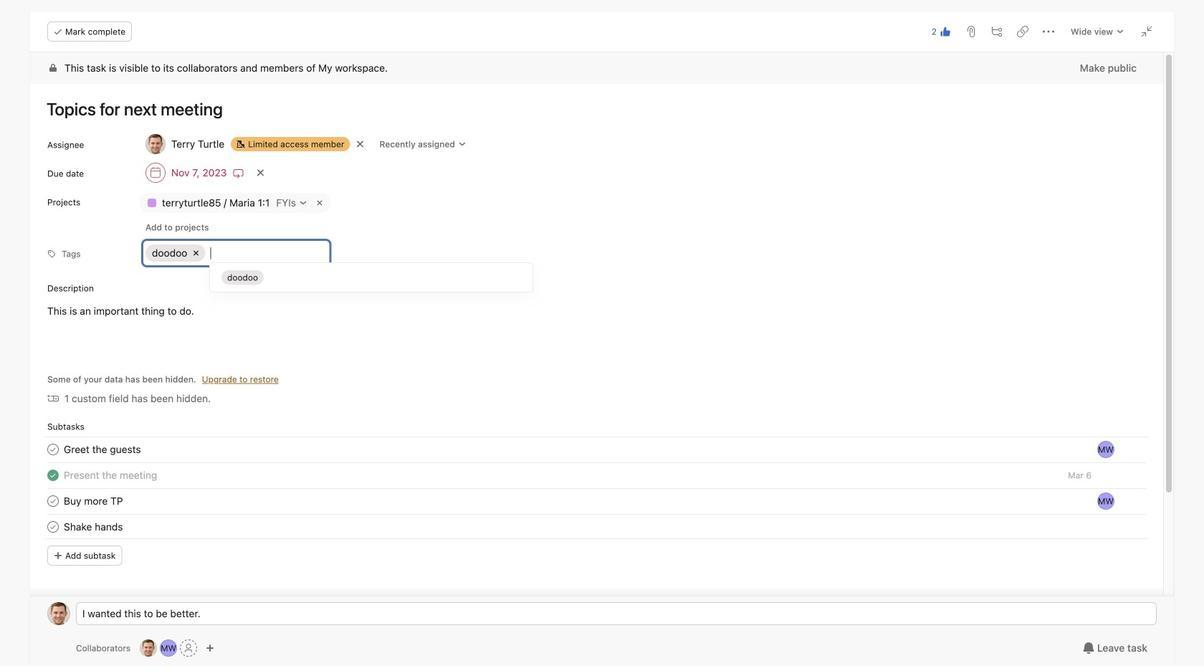 Task type: locate. For each thing, give the bounding box(es) containing it.
4 list item from the top
[[30, 514, 1164, 540]]

task name text field for 1st list item from the bottom
[[64, 519, 123, 535]]

row inside main content
[[143, 241, 329, 265]]

main content
[[30, 52, 1164, 666]]

Mark complete checkbox
[[44, 441, 62, 458], [44, 519, 62, 536]]

None text field
[[210, 245, 322, 262]]

1 vertical spatial mark complete image
[[44, 519, 62, 536]]

add or remove collaborators image
[[140, 640, 157, 657], [160, 640, 177, 657], [206, 644, 215, 653]]

2 mark complete checkbox from the top
[[44, 519, 62, 536]]

0 vertical spatial mark complete image
[[44, 493, 62, 510]]

task name text field for main content in topics for next meeting dialog
[[37, 93, 1147, 126]]

row
[[143, 241, 329, 265]]

Mark complete checkbox
[[44, 493, 62, 510]]

completed image
[[44, 467, 62, 484]]

mark complete checkbox up completed checkbox
[[44, 441, 62, 458]]

cell
[[146, 245, 205, 262]]

mark complete image down completed checkbox
[[44, 493, 62, 510]]

collapse task pane image
[[1142, 26, 1153, 37]]

more actions for this task image
[[1043, 26, 1055, 37]]

list item
[[30, 437, 1164, 463], [30, 463, 1164, 488], [30, 488, 1164, 514], [30, 514, 1164, 540]]

add subtask image
[[992, 26, 1003, 37]]

2 mark complete image from the top
[[44, 519, 62, 536]]

1 horizontal spatial add or remove collaborators image
[[160, 640, 177, 657]]

none text field inside row
[[210, 245, 322, 262]]

remove assignee image
[[356, 140, 365, 148]]

toggle assignee popover image
[[1098, 493, 1115, 510]]

mark complete image for 1st mark complete option from the bottom of the topics for next meeting dialog
[[44, 519, 62, 536]]

1 vertical spatial mark complete checkbox
[[44, 519, 62, 536]]

mark complete image
[[44, 493, 62, 510], [44, 519, 62, 536]]

Task Name text field
[[37, 93, 1147, 126], [64, 468, 157, 483], [64, 493, 123, 509], [64, 519, 123, 535]]

task name text field for 2nd list item from the top of the topics for next meeting dialog
[[64, 468, 157, 483]]

mark complete image for mark complete checkbox
[[44, 493, 62, 510]]

copy task link image
[[1018, 26, 1029, 37]]

mark complete checkbox down mark complete checkbox
[[44, 519, 62, 536]]

open user profile image
[[47, 602, 70, 625]]

0 vertical spatial mark complete checkbox
[[44, 441, 62, 458]]

topics for next meeting dialog
[[30, 11, 1175, 666]]

add another tag image
[[339, 249, 347, 257]]

Completed checkbox
[[44, 467, 62, 484]]

main content inside topics for next meeting dialog
[[30, 52, 1164, 666]]

2 likes. you liked this task image
[[940, 26, 952, 37]]

clear due date image
[[256, 169, 265, 177]]

1 mark complete image from the top
[[44, 493, 62, 510]]

mark complete image down mark complete checkbox
[[44, 519, 62, 536]]



Task type: vqa. For each thing, say whether or not it's contained in the screenshot.
Remove assignee icon
yes



Task type: describe. For each thing, give the bounding box(es) containing it.
0 horizontal spatial add or remove collaborators image
[[140, 640, 157, 657]]

2 horizontal spatial add or remove collaborators image
[[206, 644, 215, 653]]

2 list item from the top
[[30, 463, 1164, 488]]

1 list item from the top
[[30, 437, 1164, 463]]

cell inside topics for next meeting dialog
[[146, 245, 205, 262]]

1 mark complete checkbox from the top
[[44, 441, 62, 458]]

mark complete image
[[44, 441, 62, 458]]

toggle assignee popover image
[[1098, 441, 1115, 458]]

attachments: add a file to this task, topics for next meeting image
[[966, 26, 978, 37]]

remove image
[[314, 197, 326, 209]]

Task Name text field
[[64, 442, 141, 458]]

3 list item from the top
[[30, 488, 1164, 514]]

task name text field for 2nd list item from the bottom
[[64, 493, 123, 509]]



